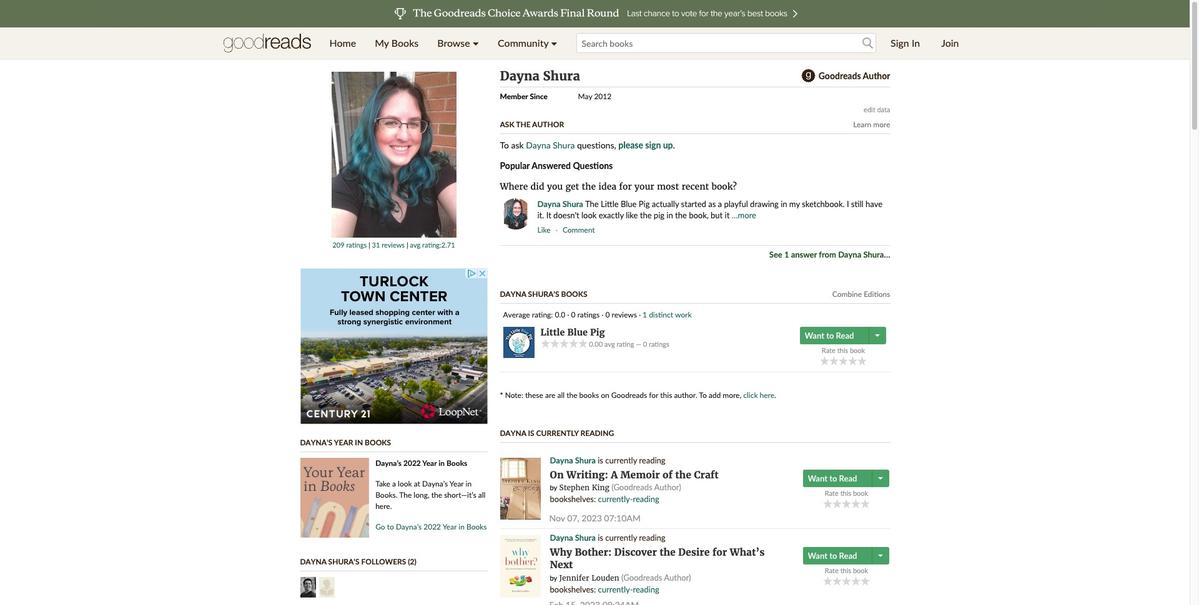 Task type: describe. For each thing, give the bounding box(es) containing it.
look inside 'the little blue pig actually started as a playful drawing in my sketchbook. i still have it. it doesn't look exactly like the pig in the book, but it'
[[581, 210, 597, 220]]

here
[[760, 391, 774, 400]]

reading up 'why bother: discover the desire for what's next' link
[[639, 533, 665, 543]]

memoir
[[620, 470, 660, 481]]

in up take a look at dayna's year in books. the  long, the short—it's all here.
[[439, 459, 445, 468]]

2023
[[582, 513, 602, 524]]

the right ask
[[516, 120, 531, 129]]

get
[[565, 181, 579, 192]]

still
[[851, 199, 863, 209]]

go to dayna's 2022 year in books
[[375, 523, 487, 532]]

as
[[708, 199, 716, 209]]

dayna shura link up writing:
[[550, 456, 596, 466]]

author) inside dayna shura is currently reading why bother: discover the desire for what's next by jennifer louden (goodreads author) bookshelves: currently-reading
[[664, 573, 691, 583]]

the inside 'the little blue pig actually started as a playful drawing in my sketchbook. i still have it. it doesn't look exactly like the pig in the book, but it'
[[585, 199, 599, 209]]

menu containing home
[[320, 27, 567, 59]]

little blue pig
[[541, 327, 605, 338]]

dayna shura image
[[331, 72, 456, 238]]

author) inside dayna shura is currently reading on writing: a memoir of the craft by stephen king (goodreads author) bookshelves: currently-reading
[[654, 483, 681, 493]]

shura inside dayna shura is currently reading on writing: a memoir of the craft by stephen king (goodreads author) bookshelves: currently-reading
[[575, 456, 596, 466]]

0 vertical spatial is
[[528, 429, 534, 438]]

209
[[333, 241, 344, 249]]

dayna's up year in books image
[[300, 438, 332, 448]]

browse
[[437, 37, 470, 49]]

1 horizontal spatial for
[[649, 391, 658, 400]]

on
[[601, 391, 609, 400]]

average
[[503, 310, 530, 320]]

book,
[[689, 210, 709, 220]]

since
[[530, 92, 548, 101]]

year down short—it's
[[443, 523, 457, 532]]

0 horizontal spatial like
[[537, 225, 551, 235]]

why bother: discover the desire for what's next link
[[550, 547, 765, 572]]

author.
[[674, 391, 697, 400]]

bookshelves: inside dayna shura is currently reading why bother: discover the desire for what's next by jennifer louden (goodreads author) bookshelves: currently-reading
[[550, 585, 596, 595]]

followers
[[361, 558, 406, 567]]

data
[[877, 106, 890, 114]]

209 ratings | 31 reviews | avg rating:2.71
[[333, 241, 455, 249]]

1 horizontal spatial 2022
[[424, 523, 441, 532]]

0 vertical spatial want to read button
[[800, 327, 870, 345]]

year inside take a look at dayna's year in books. the  long, the short—it's all here.
[[450, 480, 464, 489]]

read for craft
[[839, 474, 857, 484]]

have
[[866, 199, 882, 209]]

0 vertical spatial dayna shura
[[500, 68, 580, 84]]

member
[[500, 92, 528, 101]]

year in books image
[[300, 458, 369, 538]]

0 vertical spatial want to read
[[805, 331, 854, 341]]

stephen king link
[[559, 484, 609, 493]]

0 horizontal spatial .
[[673, 140, 675, 151]]

shura…
[[863, 250, 890, 260]]

little blue pig heading
[[541, 327, 605, 338]]

0 vertical spatial 2022
[[403, 459, 421, 468]]

like link
[[537, 225, 554, 235]]

reading down memoir
[[633, 495, 659, 505]]

rate for why bother: discover the desire for what's next
[[825, 567, 839, 575]]

▾ for browse ▾
[[473, 37, 479, 49]]

1 vertical spatial reviews
[[612, 310, 637, 320]]

browse ▾
[[437, 37, 479, 49]]

nov 07, 2023 07:10am
[[549, 513, 641, 524]]

started
[[681, 199, 706, 209]]

please sign up link
[[618, 140, 673, 151]]

year up year in books image
[[334, 438, 353, 448]]

the inside take a look at dayna's year in books. the  long, the short—it's all here.
[[399, 491, 412, 500]]

in inside take a look at dayna's year in books. the  long, the short—it's all here.
[[466, 480, 472, 489]]

it
[[725, 210, 730, 220]]

book for what's
[[853, 567, 868, 575]]

▾ for community ▾
[[551, 37, 557, 49]]

2 | from the left
[[406, 241, 408, 249]]

1 vertical spatial author
[[532, 120, 564, 129]]

by inside dayna shura is currently reading on writing: a memoir of the craft by stephen king (goodreads author) bookshelves: currently-reading
[[550, 484, 557, 492]]

the right are
[[567, 391, 577, 400]]

Search for books to add to your shelves search field
[[576, 33, 876, 53]]

—
[[636, 340, 641, 348]]

learn
[[853, 120, 871, 129]]

0 vertical spatial rate this book
[[822, 347, 865, 355]]

sign in link
[[881, 27, 929, 59]]

1 vertical spatial dayna shura
[[537, 199, 583, 209]]

it
[[546, 210, 551, 220]]

a inside take a look at dayna's year in books. the  long, the short—it's all here.
[[392, 480, 396, 489]]

learn more
[[853, 120, 890, 129]]

go to dayna's 2022 year in books link
[[375, 523, 487, 532]]

rate this book for craft
[[825, 490, 868, 498]]

add
[[709, 391, 721, 400]]

0 horizontal spatial avg
[[410, 241, 420, 249]]

advertisement region
[[300, 269, 487, 425]]

1 horizontal spatial .
[[774, 391, 776, 400]]

your
[[634, 181, 654, 192]]

dayna shura link up doesn't
[[537, 199, 583, 209]]

shura inside dayna shura is currently reading why bother: discover the desire for what's next by jennifer louden (goodreads author) bookshelves: currently-reading
[[575, 533, 596, 543]]

in down short—it's
[[459, 523, 465, 532]]

nov 07, 2023 07:10am link
[[549, 513, 641, 524]]

shura up "popular answered questions"
[[553, 140, 575, 151]]

reading
[[580, 429, 614, 438]]

doesn't
[[553, 210, 579, 220]]

1 horizontal spatial 0
[[605, 310, 610, 320]]

dayna's right go at the bottom left of the page
[[396, 523, 422, 532]]

home link
[[320, 27, 365, 59]]

1 horizontal spatial 1
[[784, 250, 789, 260]]

0 vertical spatial goodreads
[[819, 71, 861, 81]]

actually
[[652, 199, 679, 209]]

…more
[[732, 210, 756, 220]]

shura up doesn't
[[563, 199, 583, 209]]

combine editions link
[[832, 290, 890, 299]]

from
[[819, 250, 836, 260]]

1 vertical spatial books
[[579, 391, 599, 400]]

(2)
[[408, 558, 416, 567]]

0 vertical spatial rate
[[822, 347, 835, 355]]

currently-reading link for discover
[[598, 585, 659, 595]]

exactly
[[599, 210, 624, 220]]

the right the get
[[582, 181, 596, 192]]

0.0
[[555, 310, 565, 320]]

vote in the final round of the 2023 goodreads choice awards image
[[95, 0, 1094, 27]]

i
[[847, 199, 849, 209]]

combine editions
[[832, 290, 890, 299]]

please
[[618, 140, 643, 151]]

louden
[[592, 574, 619, 583]]

by inside dayna shura is currently reading why bother: discover the desire for what's next by jennifer louden (goodreads author) bookshelves: currently-reading
[[550, 574, 557, 582]]

work
[[675, 310, 692, 320]]

books.
[[375, 491, 398, 500]]

jennifer louden link
[[559, 574, 619, 583]]

…more link
[[732, 210, 756, 220]]

want to read for what's
[[808, 551, 857, 561]]

craft
[[694, 470, 719, 481]]

0 horizontal spatial ratings
[[346, 241, 367, 249]]

on writing: a mem... image
[[500, 458, 541, 520]]

edit data link
[[864, 106, 890, 114]]

desire
[[678, 547, 710, 559]]

in right pig
[[667, 210, 673, 220]]

community ▾ button
[[488, 27, 567, 59]]

the inside dayna shura is currently reading on writing: a memoir of the craft by stephen king (goodreads author) bookshelves: currently-reading
[[675, 470, 691, 481]]

like inside 'the little blue pig actually started as a playful drawing in my sketchbook. i still have it. it doesn't look exactly like the pig in the book, but it'
[[626, 210, 638, 220]]

currently
[[536, 429, 579, 438]]

sign
[[645, 140, 661, 151]]

books up take
[[365, 438, 391, 448]]

* note: these are all the books on goodreads for this author. to add more, click here .
[[500, 391, 776, 400]]

currently- inside dayna shura is currently reading why bother: discover the desire for what's next by jennifer louden (goodreads author) bookshelves: currently-reading
[[598, 585, 633, 595]]

writing:
[[566, 470, 608, 481]]

ratings for average
[[577, 310, 600, 320]]

0 vertical spatial book
[[850, 347, 865, 355]]

*
[[500, 391, 503, 400]]

why bother: disco... image
[[500, 536, 541, 598]]

up
[[663, 140, 673, 151]]

blue inside 'the little blue pig actually started as a playful drawing in my sketchbook. i still have it. it doesn't look exactly like the pig in the book, but it'
[[621, 199, 637, 209]]

home
[[329, 37, 356, 49]]

(goodreads inside dayna shura is currently reading why bother: discover the desire for what's next by jennifer louden (goodreads author) bookshelves: currently-reading
[[621, 573, 662, 583]]

reading down 'why bother: discover the desire for what's next' link
[[633, 585, 659, 595]]

0 vertical spatial want
[[805, 331, 824, 341]]

0.00
[[589, 340, 603, 348]]

where
[[500, 181, 528, 192]]

popular answered questions
[[500, 160, 613, 171]]

ask the author link
[[500, 120, 564, 129]]

rating:2.71
[[422, 241, 455, 249]]

0 for rating
[[643, 340, 647, 348]]

are
[[545, 391, 555, 400]]

bother:
[[575, 547, 612, 559]]

ratings for 0.00
[[649, 340, 669, 348]]

1 horizontal spatial to
[[699, 391, 707, 400]]

goodreads author
[[819, 71, 890, 81]]

0 horizontal spatial little
[[541, 327, 565, 338]]

member since
[[500, 92, 548, 101]]

dayna shura is currently reading why bother: discover the desire for what's next by jennifer louden (goodreads author) bookshelves: currently-reading
[[550, 533, 765, 595]]

reading up memoir
[[639, 456, 665, 466]]

0 horizontal spatial to
[[500, 140, 509, 151]]

(goodreads inside dayna shura is currently reading on writing: a memoir of the craft by stephen king (goodreads author) bookshelves: currently-reading
[[612, 483, 652, 493]]

want to read for craft
[[808, 474, 857, 484]]

distinct
[[649, 310, 673, 320]]

dayna's up take
[[375, 459, 402, 468]]



Task type: locate. For each thing, give the bounding box(es) containing it.
·
[[567, 310, 569, 320], [602, 310, 604, 320], [639, 310, 641, 320]]

books up 0.0
[[561, 290, 587, 299]]

in right sign
[[912, 37, 920, 49]]

currently-reading link up 07:10am
[[598, 495, 659, 505]]

0 vertical spatial the
[[585, 199, 599, 209]]

2 vertical spatial want
[[808, 551, 827, 561]]

is left currently
[[528, 429, 534, 438]]

1 currently- from the top
[[598, 495, 633, 505]]

want for what's
[[808, 551, 827, 561]]

currently- down king
[[598, 495, 633, 505]]

dayna is currently reading
[[500, 429, 614, 438]]

1 vertical spatial 2022
[[424, 523, 441, 532]]

shura up bother:
[[575, 533, 596, 543]]

ratings right —
[[649, 340, 669, 348]]

1 horizontal spatial ▾
[[551, 37, 557, 49]]

sketchbook.
[[802, 199, 845, 209]]

0 right 0.0
[[571, 310, 575, 320]]

currently- inside dayna shura is currently reading on writing: a memoir of the craft by stephen king (goodreads author) bookshelves: currently-reading
[[598, 495, 633, 505]]

2 currently- from the top
[[598, 585, 633, 595]]

1 vertical spatial all
[[478, 491, 485, 500]]

0 up 0.00 avg rating — 0 ratings
[[605, 310, 610, 320]]

of
[[663, 470, 673, 481]]

the little blue pig actually started as a playful drawing in my sketchbook. i still have it. it doesn't look exactly like the pig in the book, but it
[[537, 199, 882, 220]]

0 horizontal spatial ▾
[[473, 37, 479, 49]]

currently-reading link for a
[[598, 495, 659, 505]]

a
[[718, 199, 722, 209], [392, 480, 396, 489]]

1 bookshelves: from the top
[[550, 495, 596, 505]]

1 · from the left
[[567, 310, 569, 320]]

comment
[[563, 225, 595, 235]]

0 horizontal spatial member photo image
[[300, 578, 316, 598]]

currently for discover
[[605, 533, 637, 543]]

| right '31 reviews' 'link'
[[406, 241, 408, 249]]

books right my
[[391, 37, 419, 49]]

0 vertical spatial to
[[500, 140, 509, 151]]

1 horizontal spatial look
[[581, 210, 597, 220]]

· right 0.0
[[567, 310, 569, 320]]

1 vertical spatial want to read button
[[803, 470, 873, 488]]

shura's left followers
[[328, 558, 359, 567]]

avg
[[410, 241, 420, 249], [604, 340, 615, 348]]

dayna inside dayna shura is currently reading on writing: a memoir of the craft by stephen king (goodreads author) bookshelves: currently-reading
[[550, 456, 573, 466]]

ratings
[[346, 241, 367, 249], [577, 310, 600, 320], [649, 340, 669, 348]]

popular
[[500, 160, 530, 171]]

avg left rating:2.71
[[410, 241, 420, 249]]

goodreads right on
[[611, 391, 647, 400]]

author)
[[654, 483, 681, 493], [664, 573, 691, 583]]

. right sign
[[673, 140, 675, 151]]

answered
[[532, 160, 571, 171]]

nov
[[549, 513, 565, 524]]

avg right the 0.00
[[604, 340, 615, 348]]

2 currently from the top
[[605, 533, 637, 543]]

1 vertical spatial book
[[853, 490, 868, 498]]

next
[[550, 560, 573, 572]]

2 ▾ from the left
[[551, 37, 557, 49]]

for left author.
[[649, 391, 658, 400]]

0 vertical spatial currently-reading link
[[598, 495, 659, 505]]

my books
[[375, 37, 419, 49]]

1 vertical spatial currently-reading link
[[598, 585, 659, 595]]

1 vertical spatial (goodreads
[[621, 573, 662, 583]]

| left 31
[[368, 241, 370, 249]]

1 horizontal spatial shura's
[[528, 290, 559, 299]]

shura's for followers
[[328, 558, 359, 567]]

recent
[[682, 181, 709, 192]]

1 vertical spatial ratings
[[577, 310, 600, 320]]

currently for a
[[605, 456, 637, 466]]

▾ inside 'dropdown button'
[[473, 37, 479, 49]]

1 vertical spatial goodreads
[[611, 391, 647, 400]]

rating
[[617, 340, 634, 348]]

currently inside dayna shura is currently reading on writing: a memoir of the craft by stephen king (goodreads author) bookshelves: currently-reading
[[605, 456, 637, 466]]

community
[[498, 37, 548, 49]]

1 vertical spatial in
[[355, 438, 363, 448]]

0 right —
[[643, 340, 647, 348]]

all right short—it's
[[478, 491, 485, 500]]

my
[[375, 37, 389, 49]]

0 horizontal spatial blue
[[567, 327, 588, 338]]

2 vertical spatial is
[[598, 533, 603, 543]]

31
[[372, 241, 380, 249]]

most
[[657, 181, 679, 192]]

questions
[[573, 160, 613, 171]]

2 member photo image from the left
[[319, 578, 334, 598]]

year
[[334, 438, 353, 448], [422, 459, 437, 468], [450, 480, 464, 489], [443, 523, 457, 532]]

idea
[[598, 181, 616, 192]]

to left 'ask' at the top left of the page
[[500, 140, 509, 151]]

1 by from the top
[[550, 484, 557, 492]]

▾
[[473, 37, 479, 49], [551, 37, 557, 49]]

pig
[[639, 199, 650, 209], [590, 327, 605, 338]]

the left desire
[[660, 547, 676, 559]]

0 vertical spatial currently
[[605, 456, 637, 466]]

average rating: 0.0 · 0 ratings     · 0 reviews     · 1 distinct work
[[503, 310, 692, 320]]

0 vertical spatial .
[[673, 140, 675, 151]]

currently up a
[[605, 456, 637, 466]]

shura
[[543, 68, 580, 84], [553, 140, 575, 151], [563, 199, 583, 209], [575, 456, 596, 466], [575, 533, 596, 543]]

0 vertical spatial for
[[619, 181, 632, 192]]

1 vertical spatial read
[[839, 474, 857, 484]]

reviews right 31
[[382, 241, 405, 249]]

books
[[561, 290, 587, 299], [579, 391, 599, 400]]

jennifer
[[559, 574, 589, 583]]

dayna is currently reading link
[[500, 429, 614, 438]]

1 vertical spatial want to read
[[808, 474, 857, 484]]

the left pig
[[640, 210, 652, 220]]

books
[[391, 37, 419, 49], [365, 438, 391, 448], [447, 459, 467, 468], [466, 523, 487, 532]]

209 ratings link
[[333, 241, 367, 249]]

1 vertical spatial author)
[[664, 573, 691, 583]]

like
[[626, 210, 638, 220], [537, 225, 551, 235]]

sign
[[891, 37, 909, 49]]

the right long,
[[431, 491, 442, 500]]

0 horizontal spatial 2022
[[403, 459, 421, 468]]

go
[[375, 523, 385, 532]]

you
[[547, 181, 563, 192]]

the
[[516, 120, 531, 129], [582, 181, 596, 192], [640, 210, 652, 220], [675, 210, 687, 220], [567, 391, 577, 400], [675, 470, 691, 481], [431, 491, 442, 500], [660, 547, 676, 559]]

3 · from the left
[[639, 310, 641, 320]]

for inside dayna shura is currently reading why bother: discover the desire for what's next by jennifer louden (goodreads author) bookshelves: currently-reading
[[712, 547, 727, 559]]

member photo image
[[300, 578, 316, 598], [319, 578, 334, 598]]

why
[[550, 547, 572, 559]]

to left add
[[699, 391, 707, 400]]

pig up the 0.00
[[590, 327, 605, 338]]

1 ▾ from the left
[[473, 37, 479, 49]]

short—it's
[[444, 491, 476, 500]]

little
[[601, 199, 619, 209], [541, 327, 565, 338]]

want to read button for why bother: discover the desire for what's next
[[803, 548, 873, 565]]

dayna inside dayna shura is currently reading why bother: discover the desire for what's next by jennifer louden (goodreads author) bookshelves: currently-reading
[[550, 533, 573, 543]]

the left long,
[[399, 491, 412, 500]]

is up bother:
[[598, 533, 603, 543]]

a
[[611, 470, 618, 481]]

want for craft
[[808, 474, 827, 484]]

0 vertical spatial author)
[[654, 483, 681, 493]]

▾ right browse
[[473, 37, 479, 49]]

but
[[711, 210, 723, 220]]

community ▾
[[498, 37, 557, 49]]

my books link
[[365, 27, 428, 59]]

2 vertical spatial read
[[839, 551, 857, 561]]

pig inside 'the little blue pig actually started as a playful drawing in my sketchbook. i still have it. it doesn't look exactly like the pig in the book, but it'
[[639, 199, 650, 209]]

0 vertical spatial blue
[[621, 199, 637, 209]]

0 horizontal spatial goodreads
[[611, 391, 647, 400]]

dayna shura's books
[[500, 290, 587, 299]]

the inside take a look at dayna's year in books. the  long, the short—it's all here.
[[431, 491, 442, 500]]

little up the exactly
[[601, 199, 619, 209]]

this
[[837, 347, 848, 355], [660, 391, 672, 400], [840, 490, 851, 498], [840, 567, 851, 575]]

1 vertical spatial blue
[[567, 327, 588, 338]]

more,
[[723, 391, 741, 400]]

1 vertical spatial look
[[398, 480, 412, 489]]

2 vertical spatial ratings
[[649, 340, 669, 348]]

1 horizontal spatial goodreads
[[819, 71, 861, 81]]

2 · from the left
[[602, 310, 604, 320]]

0 vertical spatial like
[[626, 210, 638, 220]]

2 currently-reading link from the top
[[598, 585, 659, 595]]

0 horizontal spatial reviews
[[382, 241, 405, 249]]

0 horizontal spatial all
[[478, 491, 485, 500]]

1 | from the left
[[368, 241, 370, 249]]

rate for on writing: a memoir of the craft
[[825, 490, 839, 498]]

all right are
[[557, 391, 565, 400]]

is
[[528, 429, 534, 438], [598, 456, 603, 466], [598, 533, 603, 543]]

by down next
[[550, 574, 557, 582]]

· up the 0.00
[[602, 310, 604, 320]]

in up year in books image
[[355, 438, 363, 448]]

year up take a look at dayna's year in books. the  long, the short—it's all here.
[[422, 459, 437, 468]]

(goodreads down 'why bother: discover the desire for what's next' link
[[621, 573, 662, 583]]

0 vertical spatial read
[[836, 331, 854, 341]]

0 horizontal spatial pig
[[590, 327, 605, 338]]

look inside take a look at dayna's year in books. the  long, the short—it's all here.
[[398, 480, 412, 489]]

pig
[[654, 210, 664, 220]]

0 vertical spatial look
[[581, 210, 597, 220]]

a right as
[[718, 199, 722, 209]]

for right desire
[[712, 547, 727, 559]]

1 horizontal spatial ratings
[[577, 310, 600, 320]]

0 horizontal spatial for
[[619, 181, 632, 192]]

currently-reading link down "louden"
[[598, 585, 659, 595]]

1 vertical spatial by
[[550, 574, 557, 582]]

dayna shura link
[[526, 140, 575, 151], [537, 199, 583, 209], [550, 456, 596, 466], [550, 533, 596, 543]]

1 distinct work link
[[643, 310, 692, 320]]

1 vertical spatial bookshelves:
[[550, 585, 596, 595]]

to
[[500, 140, 509, 151], [699, 391, 707, 400]]

0 vertical spatial (goodreads
[[612, 483, 652, 493]]

1 horizontal spatial pig
[[639, 199, 650, 209]]

look left at
[[398, 480, 412, 489]]

1 vertical spatial to
[[699, 391, 707, 400]]

in left my on the right top of page
[[781, 199, 787, 209]]

long,
[[414, 491, 429, 500]]

dayna's year in books link
[[300, 438, 391, 448]]

menu
[[320, 27, 567, 59]]

▾ inside dropdown button
[[551, 37, 557, 49]]

1 horizontal spatial |
[[406, 241, 408, 249]]

in up short—it's
[[466, 480, 472, 489]]

in
[[912, 37, 920, 49], [355, 438, 363, 448]]

rate this book
[[822, 347, 865, 355], [825, 490, 868, 498], [825, 567, 868, 575]]

dayna shura link up why
[[550, 533, 596, 543]]

the inside dayna shura is currently reading why bother: discover the desire for what's next by jennifer louden (goodreads author) bookshelves: currently-reading
[[660, 547, 676, 559]]

like right the exactly
[[626, 210, 638, 220]]

is inside dayna shura is currently reading why bother: discover the desire for what's next by jennifer louden (goodreads author) bookshelves: currently-reading
[[598, 533, 603, 543]]

books down short—it's
[[466, 523, 487, 532]]

author down 'since' on the left top of the page
[[532, 120, 564, 129]]

dayna shura up doesn't
[[537, 199, 583, 209]]

· left distinct at bottom
[[639, 310, 641, 320]]

dayna's
[[300, 438, 332, 448], [375, 459, 402, 468], [422, 480, 448, 489], [396, 523, 422, 532]]

2 vertical spatial want to read
[[808, 551, 857, 561]]

0 horizontal spatial in
[[355, 438, 363, 448]]

little blue pig image
[[503, 327, 534, 358]]

1 member photo image from the left
[[300, 578, 316, 598]]

2022 down take a look at dayna's year in books. the  long, the short—it's all here.
[[424, 523, 441, 532]]

0 vertical spatial ratings
[[346, 241, 367, 249]]

all inside take a look at dayna's year in books. the  long, the short—it's all here.
[[478, 491, 485, 500]]

2 bookshelves: from the top
[[550, 585, 596, 595]]

is inside dayna shura is currently reading on writing: a memoir of the craft by stephen king (goodreads author) bookshelves: currently-reading
[[598, 456, 603, 466]]

is for why
[[598, 533, 603, 543]]

2 horizontal spatial ·
[[639, 310, 641, 320]]

look
[[581, 210, 597, 220], [398, 480, 412, 489]]

1 vertical spatial rate this book
[[825, 490, 868, 498]]

0 vertical spatial a
[[718, 199, 722, 209]]

0 vertical spatial author
[[863, 71, 890, 81]]

the down idea
[[585, 199, 599, 209]]

0 horizontal spatial a
[[392, 480, 396, 489]]

currently- down "louden"
[[598, 585, 633, 595]]

ask
[[500, 120, 514, 129]]

by
[[550, 484, 557, 492], [550, 574, 557, 582]]

0 horizontal spatial ·
[[567, 310, 569, 320]]

for right idea
[[619, 181, 632, 192]]

0 horizontal spatial 0
[[571, 310, 575, 320]]

author) down 'why bother: discover the desire for what's next' link
[[664, 573, 691, 583]]

by down on
[[550, 484, 557, 492]]

0 vertical spatial shura's
[[528, 290, 559, 299]]

dayna's year in books
[[300, 438, 391, 448]]

edit
[[864, 106, 875, 114]]

1 vertical spatial for
[[649, 391, 658, 400]]

2 horizontal spatial for
[[712, 547, 727, 559]]

avg rating:2.71 link
[[410, 241, 455, 249]]

1 vertical spatial .
[[774, 391, 776, 400]]

look up the comment
[[581, 210, 597, 220]]

year up short—it's
[[450, 480, 464, 489]]

little down 0.0
[[541, 327, 565, 338]]

author
[[863, 71, 890, 81], [532, 120, 564, 129]]

like down the it.
[[537, 225, 551, 235]]

0 vertical spatial books
[[561, 290, 587, 299]]

0 vertical spatial by
[[550, 484, 557, 492]]

rate this book for what's
[[825, 567, 868, 575]]

editions
[[864, 290, 890, 299]]

want to read button for on writing: a memoir of the craft
[[803, 470, 873, 488]]

pig down your
[[639, 199, 650, 209]]

dayna shura's books link
[[500, 290, 587, 299]]

where did you get the idea for your most recent book?
[[500, 181, 737, 192]]

1 currently-reading link from the top
[[598, 495, 659, 505]]

1 vertical spatial 1
[[643, 310, 647, 320]]

read for what's
[[839, 551, 857, 561]]

2 vertical spatial rate this book
[[825, 567, 868, 575]]

book for craft
[[853, 490, 868, 498]]

currently inside dayna shura is currently reading why bother: discover the desire for what's next by jennifer louden (goodreads author) bookshelves: currently-reading
[[605, 533, 637, 543]]

07:10am
[[604, 513, 641, 524]]

shura's up rating:
[[528, 290, 559, 299]]

2 vertical spatial for
[[712, 547, 727, 559]]

1 left distinct at bottom
[[643, 310, 647, 320]]

2 by from the top
[[550, 574, 557, 582]]

1 horizontal spatial avg
[[604, 340, 615, 348]]

0 vertical spatial all
[[557, 391, 565, 400]]

1 horizontal spatial in
[[912, 37, 920, 49]]

1 currently from the top
[[605, 456, 637, 466]]

dayna's inside take a look at dayna's year in books. the  long, the short—it's all here.
[[422, 480, 448, 489]]

at
[[414, 480, 420, 489]]

1 vertical spatial pig
[[590, 327, 605, 338]]

king
[[592, 484, 609, 493]]

0 vertical spatial reviews
[[382, 241, 405, 249]]

bookshelves: down stephen
[[550, 495, 596, 505]]

1 vertical spatial rate
[[825, 490, 839, 498]]

click here link
[[743, 391, 774, 400]]

shura up 'since' on the left top of the page
[[543, 68, 580, 84]]

on writing: a memoir of the craft link
[[550, 470, 719, 481]]

0 vertical spatial currently-
[[598, 495, 633, 505]]

1 right see
[[784, 250, 789, 260]]

0 horizontal spatial |
[[368, 241, 370, 249]]

▾ right community
[[551, 37, 557, 49]]

shura up writing:
[[575, 456, 596, 466]]

1 horizontal spatial all
[[557, 391, 565, 400]]

is up writing:
[[598, 456, 603, 466]]

Search books text field
[[576, 33, 876, 53]]

the down started
[[675, 210, 687, 220]]

is for on
[[598, 456, 603, 466]]

1 horizontal spatial blue
[[621, 199, 637, 209]]

2 vertical spatial rate
[[825, 567, 839, 575]]

more
[[873, 120, 890, 129]]

shura's
[[528, 290, 559, 299], [328, 558, 359, 567]]

2 horizontal spatial ratings
[[649, 340, 669, 348]]

1 horizontal spatial member photo image
[[319, 578, 334, 598]]

goodreads up learn
[[819, 71, 861, 81]]

ratings right 209
[[346, 241, 367, 249]]

0
[[571, 310, 575, 320], [605, 310, 610, 320], [643, 340, 647, 348]]

0 vertical spatial little
[[601, 199, 619, 209]]

rate
[[822, 347, 835, 355], [825, 490, 839, 498], [825, 567, 839, 575]]

shura's for books
[[528, 290, 559, 299]]

reviews up rating
[[612, 310, 637, 320]]

dayna shura up 'since' on the left top of the page
[[500, 68, 580, 84]]

the right of
[[675, 470, 691, 481]]

0 for 0.0
[[571, 310, 575, 320]]

bookshelves: down jennifer
[[550, 585, 596, 595]]

0 vertical spatial in
[[912, 37, 920, 49]]

author) down of
[[654, 483, 681, 493]]

want
[[805, 331, 824, 341], [808, 474, 827, 484], [808, 551, 827, 561]]

little inside 'the little blue pig actually started as a playful drawing in my sketchbook. i still have it. it doesn't look exactly like the pig in the book, but it'
[[601, 199, 619, 209]]

browse ▾ button
[[428, 27, 488, 59]]

dayna shura link up answered
[[526, 140, 575, 151]]

. right click
[[774, 391, 776, 400]]

bookshelves: inside dayna shura is currently reading on writing: a memoir of the craft by stephen king (goodreads author) bookshelves: currently-reading
[[550, 495, 596, 505]]

books left on
[[579, 391, 599, 400]]

(goodreads down on writing: a memoir of the craft link
[[612, 483, 652, 493]]

books up short—it's
[[447, 459, 467, 468]]

a inside 'the little blue pig actually started as a playful drawing in my sketchbook. i still have it. it doesn't look exactly like the pig in the book, but it'
[[718, 199, 722, 209]]



Task type: vqa. For each thing, say whether or not it's contained in the screenshot.
Craft
yes



